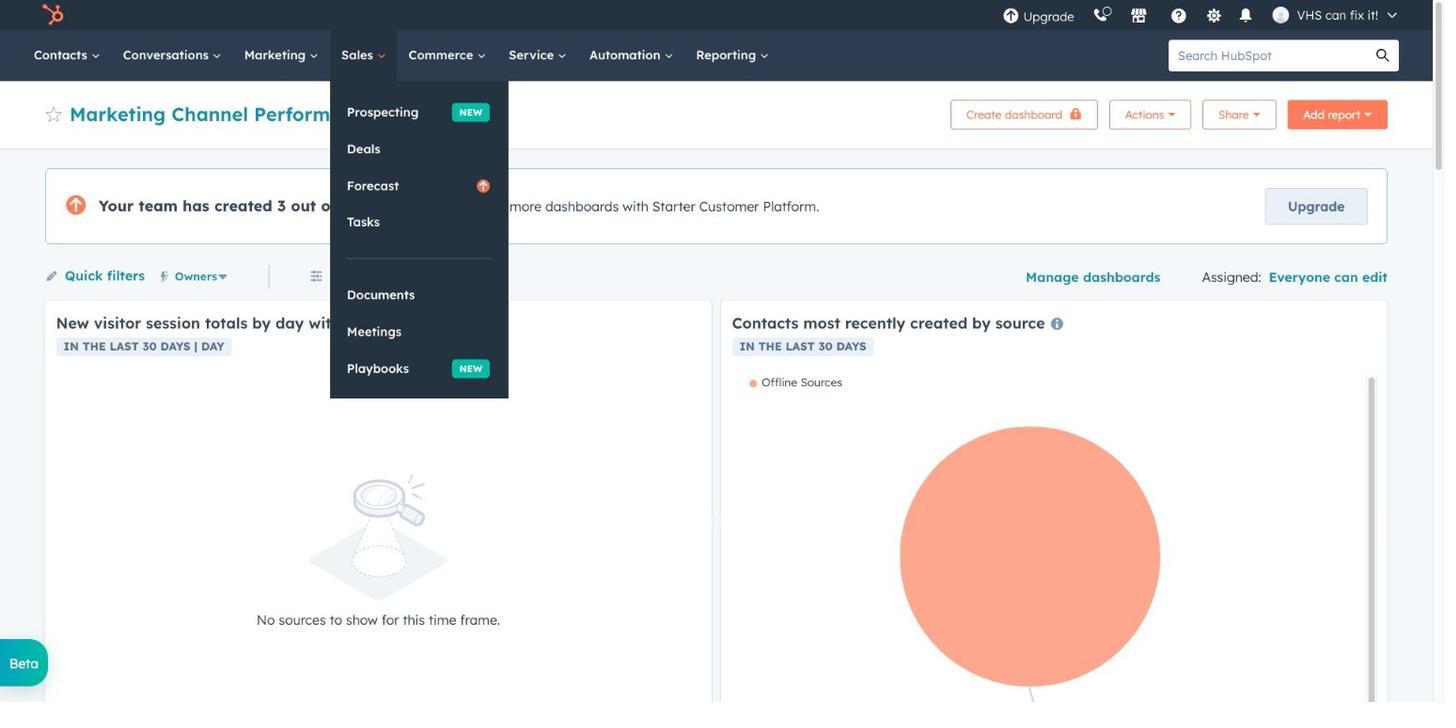 Task type: describe. For each thing, give the bounding box(es) containing it.
sales menu
[[330, 81, 509, 399]]

new visitor session totals by day with source breakdown element
[[45, 301, 712, 702]]

marketplaces image
[[1131, 8, 1148, 25]]

Search HubSpot search field
[[1169, 39, 1367, 71]]

interactive chart image
[[732, 375, 1365, 702]]



Task type: locate. For each thing, give the bounding box(es) containing it.
jacob simon image
[[1273, 7, 1290, 24]]

banner
[[45, 94, 1388, 130]]

contacts most recently created by source element
[[721, 301, 1388, 702]]

menu
[[993, 0, 1410, 30]]



Task type: vqa. For each thing, say whether or not it's contained in the screenshot.
Campaign within the Campaign of last booking in meetings tool
no



